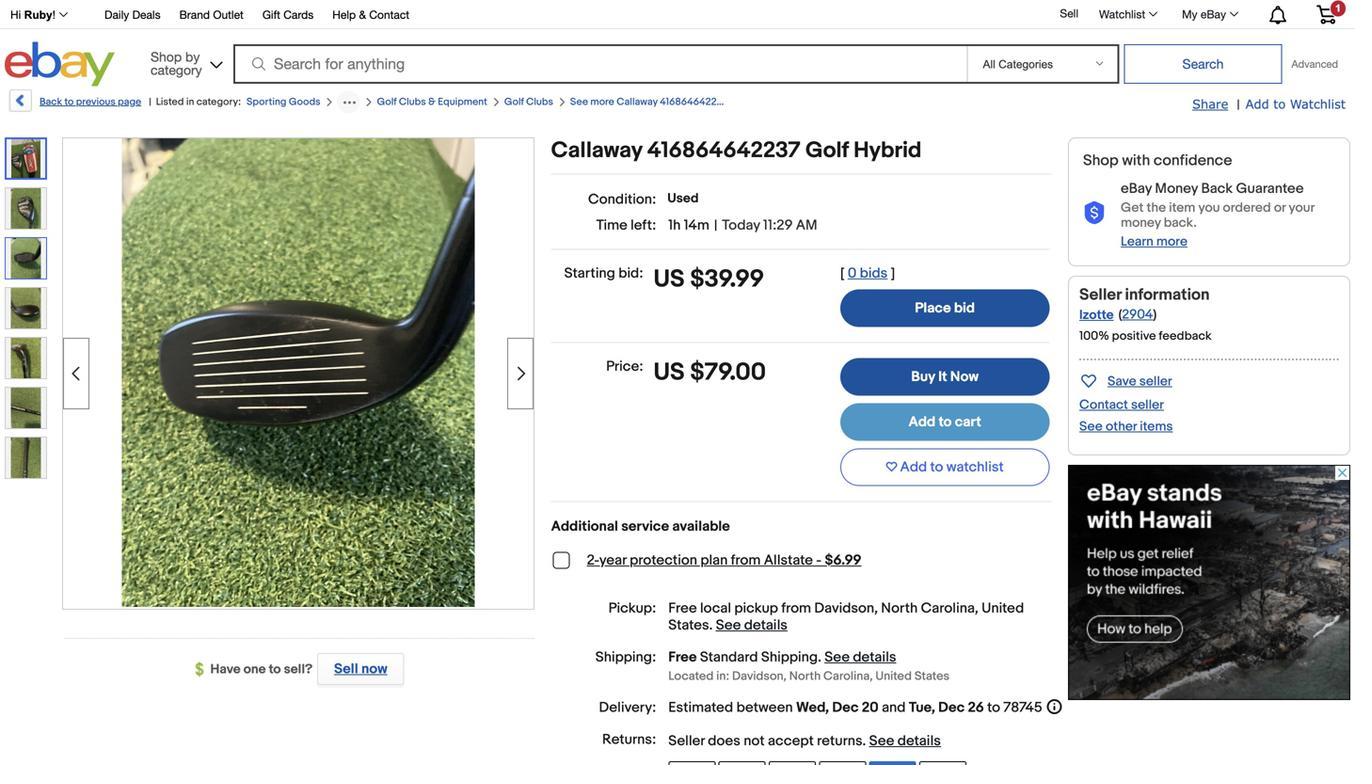 Task type: describe. For each thing, give the bounding box(es) containing it.
2904
[[1122, 307, 1154, 323]]

today
[[722, 217, 760, 234]]

shipping:
[[596, 649, 656, 666]]

get
[[1121, 200, 1144, 216]]

feedback
[[1159, 329, 1212, 344]]

to inside share | add to watchlist
[[1274, 96, 1286, 111]]

positive
[[1112, 329, 1156, 344]]

contact inside help & contact link
[[369, 8, 410, 21]]

or
[[1274, 200, 1286, 216]]

brand
[[179, 8, 210, 21]]

see inside free standard shipping . see details located in: davidson, north carolina, united states
[[825, 649, 850, 666]]

united inside free standard shipping . see details located in: davidson, north carolina, united states
[[876, 669, 912, 684]]

pickup:
[[609, 600, 656, 617]]

davidson, inside free local pickup from davidson, north carolina, united states
[[815, 600, 878, 617]]

)
[[1154, 307, 1157, 323]]

callaway 416864642237 golf hybrid
[[551, 137, 922, 164]]

watchlist link
[[1089, 3, 1166, 25]]

golf clubs link
[[504, 96, 553, 108]]

details inside free standard shipping . see details located in: davidson, north carolina, united states
[[853, 649, 897, 666]]

other
[[1106, 419, 1137, 435]]

place bid
[[915, 300, 975, 317]]

0 vertical spatial callaway
[[617, 96, 658, 108]]

see inside the contact seller see other items
[[1080, 419, 1103, 435]]

additional
[[551, 518, 618, 535]]

time left:
[[596, 217, 656, 234]]

golf clubs & equipment link
[[377, 96, 487, 108]]

hybrid inside main content
[[854, 137, 922, 164]]

information
[[1125, 285, 1210, 305]]

golf left equipment
[[377, 96, 397, 108]]

my
[[1182, 8, 1198, 21]]

north inside free local pickup from davidson, north carolina, united states
[[881, 600, 918, 617]]

| listed in category:
[[149, 96, 241, 108]]

add for add to cart
[[909, 414, 936, 431]]

tue,
[[909, 699, 935, 716]]

help & contact link
[[333, 5, 410, 26]]

2 dec from the left
[[939, 699, 965, 716]]

condition:
[[588, 191, 656, 208]]

wed,
[[796, 699, 829, 716]]

returns:
[[602, 731, 656, 748]]

contact inside the contact seller see other items
[[1080, 397, 1129, 413]]

ebay inside ebay money back guarantee get the item you ordered or your money back. learn more
[[1121, 180, 1152, 197]]

golf up am at the top of page
[[806, 137, 849, 164]]

0 vertical spatial 416864642237
[[660, 96, 728, 108]]

goods
[[289, 96, 321, 108]]

0 bids link
[[848, 265, 888, 282]]

back to previous page link
[[8, 89, 141, 119]]

master card image
[[819, 762, 866, 765]]

seller information lzotte ( 2904 ) 100% positive feedback
[[1080, 285, 1212, 344]]

not
[[744, 733, 765, 750]]

american express image
[[870, 762, 917, 765]]

buy it now link
[[840, 358, 1050, 396]]

by
[[185, 49, 200, 64]]

seller for save
[[1140, 374, 1173, 390]]

watchlist inside account 'navigation'
[[1099, 8, 1146, 21]]

category:
[[196, 96, 241, 108]]

now
[[361, 661, 388, 678]]

allstate
[[764, 552, 813, 569]]

advanced
[[1292, 58, 1339, 70]]

26
[[968, 699, 984, 716]]

14m
[[684, 217, 710, 234]]

(
[[1119, 307, 1122, 323]]

plan
[[701, 552, 728, 569]]

78745
[[1004, 699, 1043, 716]]

from inside free local pickup from davidson, north carolina, united states
[[782, 600, 811, 617]]

1
[[1336, 2, 1341, 14]]

additional service available
[[551, 518, 730, 535]]

picture 6 of 7 image
[[6, 388, 46, 428]]

sell for sell now
[[334, 661, 358, 678]]

add to watchlist link
[[1246, 96, 1346, 113]]

2 horizontal spatial details
[[898, 733, 941, 750]]

does
[[708, 733, 741, 750]]

]
[[891, 265, 895, 282]]

google pay image
[[719, 762, 766, 765]]

0 horizontal spatial |
[[149, 96, 151, 108]]

share
[[1193, 96, 1229, 111]]

1h
[[669, 217, 681, 234]]

service
[[621, 518, 669, 535]]

one
[[244, 662, 266, 678]]

protection
[[630, 552, 697, 569]]

davidson, inside free standard shipping . see details located in: davidson, north carolina, united states
[[732, 669, 787, 684]]

ordered
[[1223, 200, 1271, 216]]

save
[[1108, 374, 1137, 390]]

picture 7 of 7 image
[[6, 438, 46, 478]]

shop for shop by category
[[151, 49, 182, 64]]

2 horizontal spatial .
[[863, 733, 866, 750]]

. inside free standard shipping . see details located in: davidson, north carolina, united states
[[818, 649, 822, 666]]

2-
[[587, 552, 599, 569]]

sell link
[[1052, 7, 1087, 20]]

carolina, inside free standard shipping . see details located in: davidson, north carolina, united states
[[824, 669, 873, 684]]

buy it now
[[912, 369, 979, 385]]

2-year protection plan from allstate - $6.99
[[587, 552, 862, 569]]

dollar sign image
[[195, 662, 210, 677]]

clubs for golf clubs
[[526, 96, 553, 108]]

hi ruby !
[[10, 8, 56, 21]]

1 dec from the left
[[832, 699, 859, 716]]

paypal image
[[669, 762, 716, 765]]

seller does not accept returns . see details
[[669, 733, 941, 750]]

brand outlet link
[[179, 5, 244, 26]]

picture 4 of 7 image
[[6, 288, 46, 329]]

$6.99
[[825, 552, 862, 569]]

the
[[1147, 200, 1166, 216]]

0 vertical spatial .
[[709, 617, 713, 634]]

with details__icon image
[[1083, 202, 1106, 225]]

0 vertical spatial details
[[744, 617, 788, 634]]

see other items link
[[1080, 419, 1173, 435]]

golf up callaway 416864642237 golf hybrid
[[730, 96, 750, 108]]

seller for standard shipping
[[669, 733, 705, 750]]

Search for anything text field
[[236, 46, 963, 82]]

add to watchlist
[[900, 459, 1004, 476]]

us for us $39.99
[[654, 265, 685, 294]]

save seller button
[[1080, 370, 1173, 392]]

now
[[951, 369, 979, 385]]

1 horizontal spatial |
[[714, 217, 718, 234]]

[ 0 bids ]
[[840, 265, 895, 282]]

with
[[1122, 152, 1151, 170]]

ebay money back guarantee get the item you ordered or your money back. learn more
[[1121, 180, 1315, 250]]

ebay inside account 'navigation'
[[1201, 8, 1227, 21]]

picture 3 of 7 image
[[6, 238, 46, 279]]

to inside back to previous page link
[[64, 96, 74, 108]]

free standard shipping . see details located in: davidson, north carolina, united states
[[669, 649, 950, 684]]

free local pickup from davidson, north carolina, united states
[[669, 600, 1024, 634]]

save seller
[[1108, 374, 1173, 390]]

discover image
[[920, 762, 967, 765]]

& inside account 'navigation'
[[359, 8, 366, 21]]

| inside share | add to watchlist
[[1237, 97, 1240, 113]]

gift cards link
[[262, 5, 314, 26]]



Task type: vqa. For each thing, say whether or not it's contained in the screenshot.
the might
no



Task type: locate. For each thing, give the bounding box(es) containing it.
1 horizontal spatial seller
[[1080, 285, 1122, 305]]

bid
[[954, 300, 975, 317]]

shop for shop with confidence
[[1083, 152, 1119, 170]]

shop left with
[[1083, 152, 1119, 170]]

to right "one" at the bottom left of the page
[[269, 662, 281, 678]]

items
[[1140, 419, 1173, 435]]

|
[[149, 96, 151, 108], [1237, 97, 1240, 113], [714, 217, 718, 234]]

watchlist down advanced link
[[1290, 96, 1346, 111]]

0
[[848, 265, 857, 282]]

416864642237 down shop by category banner
[[660, 96, 728, 108]]

2 free from the top
[[669, 649, 697, 666]]

seller up items
[[1131, 397, 1164, 413]]

am
[[796, 217, 818, 234]]

1 vertical spatial more
[[1157, 234, 1188, 250]]

clubs down search for anything text field at top
[[526, 96, 553, 108]]

1h 14m | today 11:29 am
[[669, 217, 818, 234]]

see details link up american express image on the bottom right of the page
[[869, 733, 941, 750]]

None submit
[[1124, 44, 1282, 84]]

0 vertical spatial north
[[881, 600, 918, 617]]

1 vertical spatial watchlist
[[1290, 96, 1346, 111]]

0 horizontal spatial united
[[876, 669, 912, 684]]

1 horizontal spatial ebay
[[1201, 8, 1227, 21]]

2 vertical spatial see details link
[[869, 733, 941, 750]]

$79.00
[[690, 358, 766, 387]]

1 horizontal spatial davidson,
[[815, 600, 878, 617]]

1 vertical spatial callaway
[[551, 137, 642, 164]]

1 vertical spatial states
[[915, 669, 950, 684]]

us right bid:
[[654, 265, 685, 294]]

standard
[[700, 649, 758, 666]]

1 horizontal spatial sell
[[1060, 7, 1079, 20]]

add to cart link
[[840, 403, 1050, 441]]

0 vertical spatial united
[[982, 600, 1024, 617]]

picture 1 of 7 image
[[7, 139, 45, 178]]

back up you
[[1201, 180, 1233, 197]]

free inside free standard shipping . see details located in: davidson, north carolina, united states
[[669, 649, 697, 666]]

1 vertical spatial back
[[1201, 180, 1233, 197]]

add down add to cart link
[[900, 459, 927, 476]]

20
[[862, 699, 879, 716]]

1 horizontal spatial dec
[[939, 699, 965, 716]]

1 horizontal spatial details
[[853, 649, 897, 666]]

seller inside main content
[[669, 733, 705, 750]]

lzotte link
[[1080, 307, 1114, 323]]

0 vertical spatial add
[[1246, 96, 1269, 111]]

0 horizontal spatial davidson,
[[732, 669, 787, 684]]

1 horizontal spatial states
[[915, 669, 950, 684]]

0 horizontal spatial seller
[[669, 733, 705, 750]]

see details link for free local pickup from davidson, north carolina, united states
[[716, 617, 788, 634]]

my ebay
[[1182, 8, 1227, 21]]

0 vertical spatial contact
[[369, 8, 410, 21]]

see more callaway 416864642237 golf hybrid link
[[570, 96, 783, 108]]

0 horizontal spatial ebay
[[1121, 180, 1152, 197]]

416864642237 inside main content
[[647, 137, 801, 164]]

contact up other
[[1080, 397, 1129, 413]]

| right share button
[[1237, 97, 1240, 113]]

details up shipping
[[744, 617, 788, 634]]

0 vertical spatial free
[[669, 600, 697, 617]]

1 vertical spatial ebay
[[1121, 180, 1152, 197]]

see up american express image on the bottom right of the page
[[869, 733, 895, 750]]

to inside add to cart link
[[939, 414, 952, 431]]

used
[[668, 191, 699, 207]]

sell for sell
[[1060, 7, 1079, 20]]

see down search for anything text field at top
[[570, 96, 588, 108]]

shop left by
[[151, 49, 182, 64]]

1 vertical spatial sell
[[334, 661, 358, 678]]

0 horizontal spatial .
[[709, 617, 713, 634]]

2 vertical spatial .
[[863, 733, 866, 750]]

see up 'standard'
[[716, 617, 741, 634]]

time
[[596, 217, 628, 234]]

1 free from the top
[[669, 600, 697, 617]]

1 horizontal spatial clubs
[[526, 96, 553, 108]]

north
[[881, 600, 918, 617], [789, 669, 821, 684]]

1 horizontal spatial hybrid
[[854, 137, 922, 164]]

0 horizontal spatial from
[[731, 552, 761, 569]]

free inside free local pickup from davidson, north carolina, united states
[[669, 600, 697, 617]]

1 horizontal spatial from
[[782, 600, 811, 617]]

back inside ebay money back guarantee get the item you ordered or your money back. learn more
[[1201, 180, 1233, 197]]

1 horizontal spatial more
[[1157, 234, 1188, 250]]

add to cart
[[909, 414, 982, 431]]

sell left "watchlist" link on the right
[[1060, 7, 1079, 20]]

[
[[840, 265, 845, 282]]

from right pickup
[[782, 600, 811, 617]]

2 vertical spatial add
[[900, 459, 927, 476]]

1 vertical spatial add
[[909, 414, 936, 431]]

equipment
[[438, 96, 487, 108]]

seller inside button
[[1140, 374, 1173, 390]]

0 horizontal spatial back
[[40, 96, 62, 108]]

starting
[[564, 265, 616, 282]]

states inside free local pickup from davidson, north carolina, united states
[[669, 617, 709, 634]]

1 horizontal spatial watchlist
[[1290, 96, 1346, 111]]

1 vertical spatial 416864642237
[[647, 137, 801, 164]]

shop inside the shop by category
[[151, 49, 182, 64]]

sell?
[[284, 662, 313, 678]]

place bid button
[[840, 289, 1050, 327]]

. up 'standard'
[[709, 617, 713, 634]]

united inside free local pickup from davidson, north carolina, united states
[[982, 600, 1024, 617]]

0 horizontal spatial states
[[669, 617, 709, 634]]

add right share
[[1246, 96, 1269, 111]]

gift
[[262, 8, 280, 21]]

to left the cart
[[939, 414, 952, 431]]

1 horizontal spatial carolina,
[[921, 600, 979, 617]]

advertisement region
[[1068, 465, 1351, 700]]

money
[[1121, 215, 1161, 231]]

1 horizontal spatial contact
[[1080, 397, 1129, 413]]

account navigation
[[0, 0, 1351, 29]]

seller right save
[[1140, 374, 1173, 390]]

page
[[118, 96, 141, 108]]

none submit inside shop by category banner
[[1124, 44, 1282, 84]]

watchlist right sell link
[[1099, 8, 1146, 21]]

1 horizontal spatial north
[[881, 600, 918, 617]]

0 horizontal spatial sell
[[334, 661, 358, 678]]

carolina, inside free local pickup from davidson, north carolina, united states
[[921, 600, 979, 617]]

clubs left equipment
[[399, 96, 426, 108]]

clubs for golf clubs & equipment
[[399, 96, 426, 108]]

back
[[40, 96, 62, 108], [1201, 180, 1233, 197]]

& left equipment
[[428, 96, 436, 108]]

us $79.00
[[654, 358, 766, 387]]

you
[[1199, 200, 1220, 216]]

0 horizontal spatial &
[[359, 8, 366, 21]]

0 horizontal spatial hybrid
[[752, 96, 783, 108]]

more down "back."
[[1157, 234, 1188, 250]]

free left local
[[669, 600, 697, 617]]

golf clubs
[[504, 96, 553, 108]]

. up the master card 'image'
[[863, 733, 866, 750]]

clubs
[[399, 96, 426, 108], [526, 96, 553, 108]]

0 horizontal spatial contact
[[369, 8, 410, 21]]

place
[[915, 300, 951, 317]]

sell inside account 'navigation'
[[1060, 7, 1079, 20]]

help
[[333, 8, 356, 21]]

confidence
[[1154, 152, 1233, 170]]

1 vertical spatial hybrid
[[854, 137, 922, 164]]

1 horizontal spatial shop
[[1083, 152, 1119, 170]]

0 horizontal spatial carolina,
[[824, 669, 873, 684]]

watchlist inside share | add to watchlist
[[1290, 96, 1346, 111]]

$39.99
[[690, 265, 765, 294]]

0 vertical spatial ebay
[[1201, 8, 1227, 21]]

share button
[[1193, 96, 1229, 113]]

guarantee
[[1236, 180, 1304, 197]]

seller up the 'paypal' image
[[669, 733, 705, 750]]

1 vertical spatial contact
[[1080, 397, 1129, 413]]

in:
[[717, 669, 730, 684]]

0 vertical spatial hybrid
[[752, 96, 783, 108]]

1 vertical spatial .
[[818, 649, 822, 666]]

free up located
[[669, 649, 697, 666]]

11:29
[[763, 217, 793, 234]]

main content containing us $39.99
[[551, 137, 1064, 765]]

states up the tue,
[[915, 669, 950, 684]]

cards
[[284, 8, 314, 21]]

add inside add to cart link
[[909, 414, 936, 431]]

us right price:
[[654, 358, 685, 387]]

sporting goods
[[247, 96, 321, 108]]

states
[[669, 617, 709, 634], [915, 669, 950, 684]]

shop by category banner
[[0, 0, 1351, 91]]

brand outlet
[[179, 8, 244, 21]]

to inside the add to watchlist button
[[931, 459, 944, 476]]

. down free local pickup from davidson, north carolina, united states
[[818, 649, 822, 666]]

sell
[[1060, 7, 1079, 20], [334, 661, 358, 678]]

to right '26'
[[987, 699, 1001, 716]]

price:
[[606, 358, 643, 375]]

0 vertical spatial davidson,
[[815, 600, 878, 617]]

1 clubs from the left
[[399, 96, 426, 108]]

to down advanced link
[[1274, 96, 1286, 111]]

0 vertical spatial see details link
[[716, 617, 788, 634]]

dec left 20
[[832, 699, 859, 716]]

add inside the add to watchlist button
[[900, 459, 927, 476]]

previous
[[76, 96, 116, 108]]

add inside share | add to watchlist
[[1246, 96, 1269, 111]]

0 vertical spatial shop
[[151, 49, 182, 64]]

ruby
[[24, 8, 52, 21]]

see details link for seller does not accept returns
[[869, 733, 941, 750]]

see left other
[[1080, 419, 1103, 435]]

1 horizontal spatial .
[[818, 649, 822, 666]]

share | add to watchlist
[[1193, 96, 1346, 113]]

picture 5 of 7 image
[[6, 338, 46, 378]]

1 vertical spatial seller
[[669, 733, 705, 750]]

add to watchlist button
[[840, 449, 1050, 486]]

item
[[1169, 200, 1196, 216]]

0 horizontal spatial clubs
[[399, 96, 426, 108]]

1 vertical spatial seller
[[1131, 397, 1164, 413]]

1 horizontal spatial united
[[982, 600, 1024, 617]]

0 vertical spatial watchlist
[[1099, 8, 1146, 21]]

see
[[570, 96, 588, 108], [1080, 419, 1103, 435], [716, 617, 741, 634], [825, 649, 850, 666], [869, 733, 895, 750]]

add down buy
[[909, 414, 936, 431]]

1 vertical spatial see details link
[[825, 649, 897, 666]]

north inside free standard shipping . see details located in: davidson, north carolina, united states
[[789, 669, 821, 684]]

1 link
[[1306, 0, 1348, 27]]

shipping
[[761, 649, 818, 666]]

sell left now
[[334, 661, 358, 678]]

add for add to watchlist
[[900, 459, 927, 476]]

1 vertical spatial details
[[853, 649, 897, 666]]

help & contact
[[333, 8, 410, 21]]

&
[[359, 8, 366, 21], [428, 96, 436, 108]]

callaway up condition: at the left of page
[[551, 137, 642, 164]]

0 vertical spatial states
[[669, 617, 709, 634]]

0 vertical spatial sell
[[1060, 7, 1079, 20]]

ebay
[[1201, 8, 1227, 21], [1121, 180, 1152, 197]]

| left listed
[[149, 96, 151, 108]]

learn
[[1121, 234, 1154, 250]]

seller for us $79.00
[[1080, 285, 1122, 305]]

0 vertical spatial us
[[654, 265, 685, 294]]

golf right equipment
[[504, 96, 524, 108]]

416864642237 up used
[[647, 137, 801, 164]]

1 vertical spatial us
[[654, 358, 685, 387]]

ebay right my
[[1201, 8, 1227, 21]]

dec left '26'
[[939, 699, 965, 716]]

have one to sell?
[[210, 662, 313, 678]]

more inside ebay money back guarantee get the item you ordered or your money back. learn more
[[1157, 234, 1188, 250]]

2 vertical spatial details
[[898, 733, 941, 750]]

your
[[1289, 200, 1315, 216]]

category
[[151, 62, 202, 78]]

free for free standard shipping . see details located in: davidson, north carolina, united states
[[669, 649, 697, 666]]

0 vertical spatial seller
[[1080, 285, 1122, 305]]

buy
[[912, 369, 935, 385]]

1 vertical spatial &
[[428, 96, 436, 108]]

see details link up 'standard'
[[716, 617, 788, 634]]

have
[[210, 662, 241, 678]]

& right help
[[359, 8, 366, 21]]

0 vertical spatial carolina,
[[921, 600, 979, 617]]

callaway
[[617, 96, 658, 108], [551, 137, 642, 164]]

outlet
[[213, 8, 244, 21]]

carolina,
[[921, 600, 979, 617], [824, 669, 873, 684]]

back left previous
[[40, 96, 62, 108]]

0 vertical spatial &
[[359, 8, 366, 21]]

picture 2 of 7 image
[[6, 188, 46, 229]]

advanced link
[[1282, 45, 1348, 83]]

contact right help
[[369, 8, 410, 21]]

0 horizontal spatial dec
[[832, 699, 859, 716]]

2 us from the top
[[654, 358, 685, 387]]

0 horizontal spatial watchlist
[[1099, 8, 1146, 21]]

shop by category
[[151, 49, 202, 78]]

states inside free standard shipping . see details located in: davidson, north carolina, united states
[[915, 669, 950, 684]]

0 horizontal spatial north
[[789, 669, 821, 684]]

see down free local pickup from davidson, north carolina, united states
[[825, 649, 850, 666]]

seller inside seller information lzotte ( 2904 ) 100% positive feedback
[[1080, 285, 1122, 305]]

seller inside the contact seller see other items
[[1131, 397, 1164, 413]]

left:
[[631, 217, 656, 234]]

0 vertical spatial back
[[40, 96, 62, 108]]

details up discover image
[[898, 733, 941, 750]]

estimated between wed, dec 20 and tue, dec 26 to 78745
[[669, 699, 1043, 716]]

0 horizontal spatial shop
[[151, 49, 182, 64]]

sporting
[[247, 96, 287, 108]]

seller up lzotte link
[[1080, 285, 1122, 305]]

back.
[[1164, 215, 1197, 231]]

1 vertical spatial from
[[782, 600, 811, 617]]

0 vertical spatial seller
[[1140, 374, 1173, 390]]

2 horizontal spatial |
[[1237, 97, 1240, 113]]

1 vertical spatial carolina,
[[824, 669, 873, 684]]

see more callaway 416864642237 golf hybrid
[[570, 96, 783, 108]]

1 vertical spatial united
[[876, 669, 912, 684]]

more down search for anything text field at top
[[591, 96, 615, 108]]

money
[[1155, 180, 1198, 197]]

davidson, down the $6.99 at the right
[[815, 600, 878, 617]]

1 vertical spatial shop
[[1083, 152, 1119, 170]]

0 horizontal spatial more
[[591, 96, 615, 108]]

0 vertical spatial from
[[731, 552, 761, 569]]

seller for contact
[[1131, 397, 1164, 413]]

see details link down free local pickup from davidson, north carolina, united states
[[825, 649, 897, 666]]

1 horizontal spatial &
[[428, 96, 436, 108]]

davidson, up between
[[732, 669, 787, 684]]

shop
[[151, 49, 182, 64], [1083, 152, 1119, 170]]

1 us from the top
[[654, 265, 685, 294]]

1 vertical spatial davidson,
[[732, 669, 787, 684]]

visa image
[[769, 762, 816, 765]]

0 vertical spatial more
[[591, 96, 615, 108]]

free for free local pickup from davidson, north carolina, united states
[[669, 600, 697, 617]]

to left watchlist
[[931, 459, 944, 476]]

1 vertical spatial north
[[789, 669, 821, 684]]

1 vertical spatial free
[[669, 649, 697, 666]]

in
[[186, 96, 194, 108]]

from right the plan
[[731, 552, 761, 569]]

2 clubs from the left
[[526, 96, 553, 108]]

details down free local pickup from davidson, north carolina, united states
[[853, 649, 897, 666]]

| right the 14m in the top right of the page
[[714, 217, 718, 234]]

1 horizontal spatial back
[[1201, 180, 1233, 197]]

to left previous
[[64, 96, 74, 108]]

sell now link
[[313, 653, 404, 685]]

learn more link
[[1121, 234, 1188, 250]]

callaway down search for anything text field at top
[[617, 96, 658, 108]]

located
[[669, 669, 714, 684]]

main content
[[551, 137, 1064, 765]]

it
[[939, 369, 947, 385]]

states up located
[[669, 617, 709, 634]]

hi
[[10, 8, 21, 21]]

0 horizontal spatial details
[[744, 617, 788, 634]]

ebay up get
[[1121, 180, 1152, 197]]

us for us $79.00
[[654, 358, 685, 387]]

callaway 416864642237 golf hybrid - picture 3 of 7 image
[[122, 136, 475, 607]]



